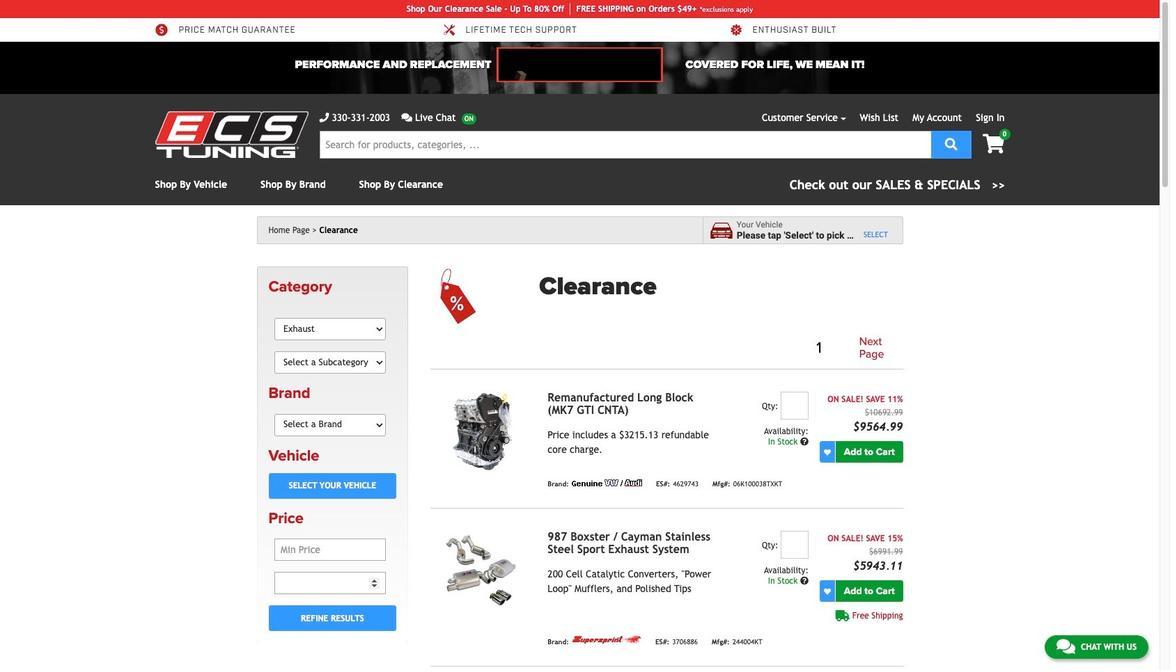Task type: describe. For each thing, give the bounding box(es) containing it.
es#3706886 - 244004kt - 987 boxster / cayman stainless steel sport exhaust system - 200 cell catalytic converters, "power loop" mufflers, and polished tips - supersprint - porsche image
[[431, 532, 536, 611]]

add to wish list image for question circle icon corresponding to supersprint - corporate logo
[[824, 588, 831, 595]]

Search text field
[[319, 131, 931, 159]]



Task type: locate. For each thing, give the bounding box(es) containing it.
1 horizontal spatial comments image
[[1056, 639, 1075, 655]]

comments image
[[401, 113, 412, 123], [1056, 639, 1075, 655]]

genuine volkswagen audi - corporate logo image
[[572, 480, 642, 487]]

shopping cart image
[[983, 134, 1005, 154]]

0 horizontal spatial comments image
[[401, 113, 412, 123]]

0 vertical spatial comments image
[[401, 113, 412, 123]]

es#4629743 - 06k100038txkt - remanufactured long block (mk7 gti cnta) - price includes a $3215.13 refundable core charge. - genuine volkswagen audi - volkswagen image
[[431, 392, 536, 472]]

1 add to wish list image from the top
[[824, 449, 831, 456]]

question circle image for supersprint - corporate logo
[[800, 578, 809, 586]]

lifetime replacement program banner image
[[497, 47, 663, 82]]

1 vertical spatial add to wish list image
[[824, 588, 831, 595]]

question circle image for genuine volkswagen audi - corporate logo
[[800, 438, 809, 447]]

add to wish list image for genuine volkswagen audi - corporate logo question circle icon
[[824, 449, 831, 456]]

question circle image
[[800, 438, 809, 447], [800, 578, 809, 586]]

None number field
[[781, 392, 809, 420], [781, 532, 809, 559], [781, 392, 809, 420], [781, 532, 809, 559]]

0 vertical spatial add to wish list image
[[824, 449, 831, 456]]

2 question circle image from the top
[[800, 578, 809, 586]]

Min Price number field
[[274, 539, 386, 561]]

Max Price number field
[[274, 573, 386, 595]]

phone image
[[319, 113, 329, 123]]

add to wish list image
[[824, 449, 831, 456], [824, 588, 831, 595]]

2 add to wish list image from the top
[[824, 588, 831, 595]]

1 vertical spatial comments image
[[1056, 639, 1075, 655]]

paginated product list navigation navigation
[[539, 334, 903, 364]]

1 vertical spatial question circle image
[[800, 578, 809, 586]]

1 question circle image from the top
[[800, 438, 809, 447]]

0 vertical spatial question circle image
[[800, 438, 809, 447]]

search image
[[945, 138, 958, 150]]

ecs tuning image
[[155, 111, 308, 158]]

supersprint - corporate logo image
[[572, 636, 641, 645]]



Task type: vqa. For each thing, say whether or not it's contained in the screenshot.
ES#3706886 - 244004KT - 987 Boxster / Cayman Stainless Steel Sport Exhaust System - 200 Cell Catalytic Converters, "Power Loop" Mufflers, and Polished Tips - Supersprint - Porsche image
yes



